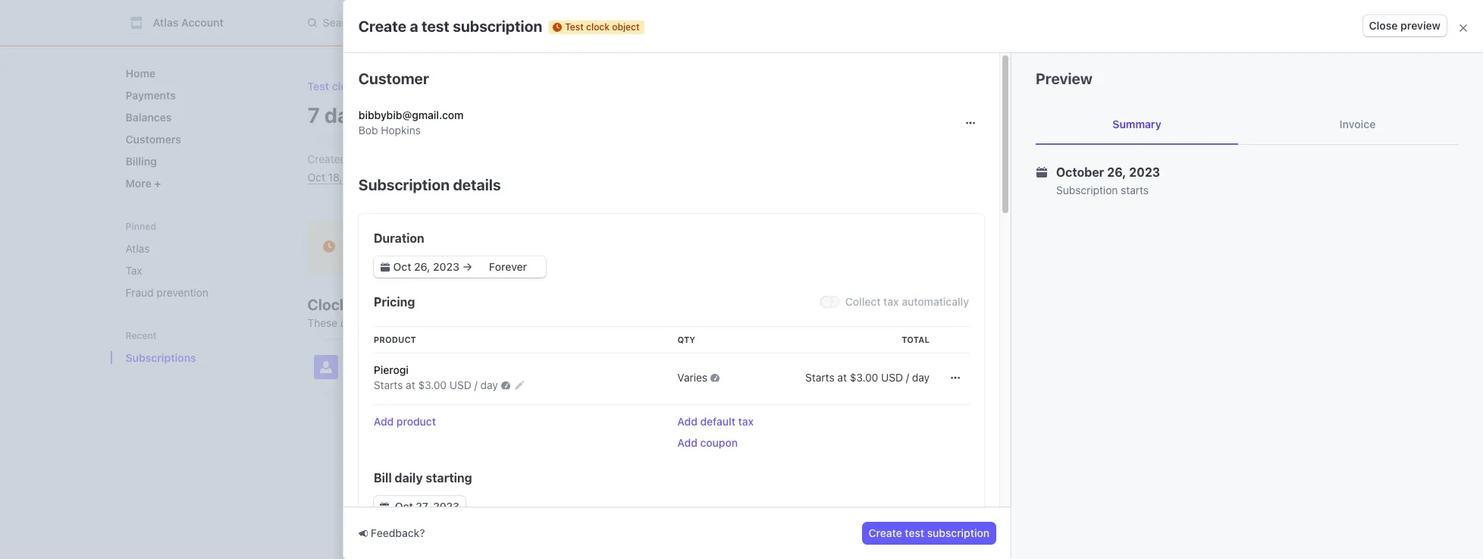 Task type: describe. For each thing, give the bounding box(es) containing it.
add coupon
[[678, 436, 738, 449]]

home link
[[119, 61, 265, 86]]

add default tax button
[[678, 414, 754, 429]]

october 26, 2023 subscription starts
[[1057, 165, 1161, 196]]

more
[[126, 177, 154, 190]]

pinned
[[126, 221, 156, 232]]

1 horizontal spatial svg image
[[966, 118, 976, 127]]

recent
[[126, 330, 157, 341]]

clock for time
[[369, 240, 401, 254]]

Search search field
[[298, 9, 726, 37]]

subscriptions
[[126, 351, 196, 364]]

0 vertical spatial objects
[[352, 296, 404, 313]]

create test subscription button
[[863, 523, 996, 544]]

more button
[[119, 171, 265, 196]]

close
[[1370, 19, 1398, 32]]

preview
[[1036, 70, 1093, 87]]

0 horizontal spatial at
[[406, 379, 415, 391]]

feedback? button
[[359, 526, 425, 541]]

prevention
[[157, 286, 209, 299]]

payments link
[[119, 83, 265, 108]]

test inside button
[[905, 526, 925, 539]]

7
[[308, 102, 320, 127]]

trial
[[366, 102, 404, 127]]

and
[[475, 316, 493, 329]]

test
[[720, 47, 741, 56]]

clock objects these objects are tied to the time and existence of this clock.
[[308, 296, 608, 329]]

duration
[[374, 231, 425, 245]]

test clocks
[[308, 80, 365, 93]]

end date field
[[473, 259, 543, 275]]

create a test subscription
[[359, 17, 543, 35]]

the
[[344, 240, 366, 254]]

account
[[181, 16, 224, 29]]

daily
[[395, 471, 423, 485]]

atlas account
[[153, 16, 224, 29]]

starting
[[426, 471, 472, 485]]

created
[[308, 152, 347, 165]]

details
[[453, 176, 501, 193]]

pierogi
[[374, 363, 409, 376]]

oct inside the created on oct 18, 2023
[[308, 171, 325, 184]]

of
[[546, 316, 555, 329]]

30
[[401, 171, 414, 184]]

1 horizontal spatial at
[[838, 371, 847, 384]]

automatically
[[902, 295, 969, 308]]

0 horizontal spatial day
[[325, 102, 361, 127]]

object
[[612, 21, 640, 32]]

collect tax automatically
[[846, 295, 969, 308]]

customers
[[126, 133, 181, 146]]

oct 27, 2023 button
[[374, 496, 466, 517]]

core navigation links element
[[119, 61, 265, 196]]

atlas link
[[119, 236, 265, 261]]

1 vertical spatial objects
[[341, 316, 377, 329]]

subscriptions link
[[119, 345, 244, 370]]

tied
[[398, 316, 416, 329]]

balances
[[126, 111, 172, 124]]

subscription details
[[359, 176, 501, 193]]

0 vertical spatial bibbybib@gmail.com
[[359, 108, 464, 121]]

bob
[[359, 124, 378, 137]]

0 horizontal spatial subscription
[[359, 176, 450, 193]]

fraud
[[126, 286, 154, 299]]

hopkins
[[381, 124, 421, 137]]

these
[[308, 316, 338, 329]]

product
[[374, 335, 416, 344]]

test for test clock object
[[565, 21, 584, 32]]

to
[[419, 316, 429, 329]]

30 days
[[401, 171, 440, 184]]

created on oct 18, 2023
[[308, 152, 371, 184]]

add default tax
[[678, 415, 754, 428]]

bill daily starting
[[374, 471, 472, 485]]

total
[[902, 335, 930, 344]]

0 horizontal spatial /
[[475, 379, 478, 391]]

default
[[701, 415, 736, 428]]

customer for customer bibbybib@gmail.com
[[347, 353, 396, 366]]

preview
[[1401, 19, 1441, 32]]

create for create a test subscription
[[359, 17, 407, 35]]

0 horizontal spatial starts at $3.00 usd / day
[[374, 379, 498, 391]]

add product button
[[374, 414, 436, 429]]

october
[[1057, 165, 1105, 179]]

time inside clock objects these objects are tied to the time and existence of this clock.
[[451, 316, 472, 329]]

1 horizontal spatial starts
[[806, 371, 835, 384]]

payments
[[126, 89, 176, 102]]

fraud prevention
[[126, 286, 209, 299]]

tax inside 'button'
[[739, 415, 754, 428]]

0 vertical spatial svg image
[[951, 373, 960, 382]]

days
[[417, 171, 440, 184]]

product
[[397, 415, 436, 428]]

balances link
[[119, 105, 265, 130]]

0 horizontal spatial usd
[[450, 379, 472, 391]]



Task type: locate. For each thing, give the bounding box(es) containing it.
1 vertical spatial bibbybib@gmail.com
[[347, 368, 449, 381]]

add product
[[374, 415, 436, 428]]

objects
[[352, 296, 404, 313], [341, 316, 377, 329]]

2023 down the on
[[345, 171, 371, 184]]

add for add product
[[374, 415, 394, 428]]

1 vertical spatial svg image
[[381, 262, 390, 272]]

2023 right '27,'
[[433, 500, 460, 513]]

0 vertical spatial svg image
[[966, 118, 976, 127]]

1 horizontal spatial time
[[451, 316, 472, 329]]

bibbybib@gmail.com up hopkins
[[359, 108, 464, 121]]

oct 27, 2023
[[395, 500, 460, 513]]

tax right the default
[[739, 415, 754, 428]]

2023 inside button
[[433, 500, 460, 513]]

usd right 'customer bibbybib@gmail.com'
[[450, 379, 472, 391]]

a
[[410, 17, 418, 35]]

2023 for oct
[[433, 500, 460, 513]]

2023 up 'starts'
[[1130, 165, 1161, 179]]

atlas inside button
[[153, 16, 179, 29]]

customer down product
[[347, 353, 396, 366]]

the
[[432, 316, 448, 329]]

clock for object
[[586, 21, 610, 32]]

pinned navigation links element
[[119, 220, 265, 305]]

time right the
[[451, 316, 472, 329]]

summary link
[[1036, 105, 1239, 144]]

0 horizontal spatial starts
[[374, 379, 403, 391]]

1 vertical spatial test
[[308, 80, 329, 93]]

1 horizontal spatial test
[[565, 21, 584, 32]]

customer for customer
[[359, 70, 429, 87]]

1 horizontal spatial svg image
[[951, 373, 960, 382]]

1 horizontal spatial 2023
[[433, 500, 460, 513]]

bill
[[374, 471, 392, 485]]

2023 inside the created on oct 18, 2023
[[345, 171, 371, 184]]

1 vertical spatial subscription
[[928, 526, 990, 539]]

0 vertical spatial clock
[[586, 21, 610, 32]]

clock
[[308, 296, 348, 313]]

1 horizontal spatial tax
[[884, 295, 899, 308]]

the clock time is
[[344, 240, 445, 254]]

oct 18, 2023 button
[[308, 170, 371, 185]]

test up 7
[[308, 80, 329, 93]]

clock right the
[[369, 240, 401, 254]]

are
[[379, 316, 395, 329]]

26,
[[1108, 165, 1127, 179]]

oct
[[308, 171, 325, 184], [395, 500, 413, 513]]

create for create test subscription
[[869, 526, 903, 539]]

$3.00
[[850, 371, 879, 384], [418, 379, 447, 391]]

day right 7
[[325, 102, 361, 127]]

subscription inside october 26, 2023 subscription starts
[[1057, 184, 1118, 196]]

1 vertical spatial create
[[869, 526, 903, 539]]

customer bibbybib@gmail.com
[[347, 353, 449, 381]]

billing
[[126, 155, 157, 168]]

1 vertical spatial time
[[451, 316, 472, 329]]

2 horizontal spatial day
[[912, 371, 930, 384]]

invoice link
[[1257, 105, 1459, 144]]

day down and
[[481, 379, 498, 391]]

1 horizontal spatial subscription
[[928, 526, 990, 539]]

2 horizontal spatial 2023
[[1130, 165, 1161, 179]]

1 horizontal spatial usd
[[882, 371, 904, 384]]

customer inside 'customer bibbybib@gmail.com'
[[347, 353, 396, 366]]

customers link
[[119, 127, 265, 152]]

close preview
[[1370, 19, 1441, 32]]

test clocks link
[[308, 80, 365, 93]]

start date field
[[391, 259, 462, 275]]

varies
[[678, 371, 708, 384]]

oct left '27,'
[[395, 500, 413, 513]]

0 horizontal spatial atlas
[[126, 242, 150, 255]]

0 vertical spatial create
[[359, 17, 407, 35]]

tax right 'collect' on the right of the page
[[884, 295, 899, 308]]

atlas account button
[[126, 12, 239, 33]]

1 horizontal spatial day
[[481, 379, 498, 391]]

1 horizontal spatial oct
[[395, 500, 413, 513]]

0 horizontal spatial clock
[[369, 240, 401, 254]]

0 horizontal spatial oct
[[308, 171, 325, 184]]

0 horizontal spatial create
[[359, 17, 407, 35]]

fraud prevention link
[[119, 280, 265, 305]]

test data
[[720, 47, 763, 56]]

is
[[433, 240, 442, 254]]

subscription inside create test subscription button
[[928, 526, 990, 539]]

subscription
[[453, 17, 543, 35], [928, 526, 990, 539]]

2023 for october
[[1130, 165, 1161, 179]]

0 vertical spatial test
[[422, 17, 450, 35]]

27,
[[416, 500, 431, 513]]

1 horizontal spatial starts at $3.00 usd / day
[[806, 371, 930, 384]]

this
[[558, 316, 576, 329]]

time left is
[[404, 240, 430, 254]]

data
[[743, 47, 763, 56]]

0 vertical spatial atlas
[[153, 16, 179, 29]]

pinned element
[[119, 236, 265, 305]]

bibbybib@gmail.com down product
[[347, 368, 449, 381]]

0 horizontal spatial $3.00
[[418, 379, 447, 391]]

tax
[[884, 295, 899, 308], [739, 415, 754, 428]]

0 horizontal spatial tax
[[739, 415, 754, 428]]

1 vertical spatial customer
[[347, 353, 396, 366]]

clocks
[[332, 80, 365, 93]]

usd
[[882, 371, 904, 384], [450, 379, 472, 391]]

feedback?
[[371, 526, 425, 539]]

atlas inside pinned element
[[126, 242, 150, 255]]

customer
[[359, 70, 429, 87], [347, 353, 396, 366]]

add up add coupon
[[678, 415, 698, 428]]

add for add default tax
[[678, 415, 698, 428]]

create inside create test subscription button
[[869, 526, 903, 539]]

test clock object
[[565, 21, 640, 32]]

objects left 'are'
[[341, 316, 377, 329]]

bibbybib@gmail.com bob hopkins
[[359, 108, 464, 137]]

1 vertical spatial svg image
[[380, 502, 389, 511]]

collect
[[846, 295, 881, 308]]

0 vertical spatial subscription
[[453, 17, 543, 35]]

0 horizontal spatial time
[[404, 240, 430, 254]]

oct inside button
[[395, 500, 413, 513]]

search
[[323, 16, 358, 29]]

atlas left account
[[153, 16, 179, 29]]

home
[[126, 67, 156, 80]]

billing link
[[119, 149, 265, 174]]

add inside 'button'
[[678, 415, 698, 428]]

add
[[374, 415, 394, 428], [678, 415, 698, 428], [678, 436, 698, 449]]

invoice
[[1340, 118, 1376, 130]]

18,
[[328, 171, 342, 184]]

bibbybib@gmail.com
[[359, 108, 464, 121], [347, 368, 449, 381]]

0 vertical spatial test
[[565, 21, 584, 32]]

1 horizontal spatial atlas
[[153, 16, 179, 29]]

summary
[[1113, 118, 1162, 130]]

test for test clocks
[[308, 80, 329, 93]]

oct left 18,
[[308, 171, 325, 184]]

0 vertical spatial oct
[[308, 171, 325, 184]]

0 horizontal spatial 2023
[[345, 171, 371, 184]]

atlas down pinned
[[126, 242, 150, 255]]

customer up trial
[[359, 70, 429, 87]]

1 vertical spatial atlas
[[126, 242, 150, 255]]

clock left object
[[586, 21, 610, 32]]

test left object
[[565, 21, 584, 32]]

coupon
[[701, 436, 738, 449]]

/ down and
[[475, 379, 478, 391]]

qty
[[678, 335, 696, 344]]

day
[[325, 102, 361, 127], [912, 371, 930, 384], [481, 379, 498, 391]]

/ down total
[[906, 371, 910, 384]]

atlas for atlas account
[[153, 16, 179, 29]]

starts at $3.00 usd / day up the product
[[374, 379, 498, 391]]

create test subscription
[[869, 526, 990, 539]]

1 horizontal spatial clock
[[586, 21, 610, 32]]

starts at $3.00 usd / day down total
[[806, 371, 930, 384]]

atlas
[[153, 16, 179, 29], [126, 242, 150, 255]]

0 vertical spatial tax
[[884, 295, 899, 308]]

7 day trial
[[308, 102, 404, 127]]

1 horizontal spatial test
[[905, 526, 925, 539]]

subscription
[[359, 176, 450, 193], [1057, 184, 1118, 196]]

pricing
[[374, 295, 415, 309]]

1 vertical spatial test
[[905, 526, 925, 539]]

day down total
[[912, 371, 930, 384]]

starts
[[1121, 184, 1149, 196]]

subscription down october at the top right of page
[[1057, 184, 1118, 196]]

0 horizontal spatial test
[[308, 80, 329, 93]]

0 horizontal spatial svg image
[[381, 262, 390, 272]]

tab list
[[1036, 105, 1459, 145]]

1 horizontal spatial $3.00
[[850, 371, 879, 384]]

tax
[[126, 264, 142, 277]]

0 horizontal spatial svg image
[[380, 502, 389, 511]]

clock.
[[579, 316, 608, 329]]

1 vertical spatial clock
[[369, 240, 401, 254]]

0 vertical spatial time
[[404, 240, 430, 254]]

atlas for atlas
[[126, 242, 150, 255]]

recent navigation links element
[[110, 329, 277, 370]]

usd down total
[[882, 371, 904, 384]]

2023 inside october 26, 2023 subscription starts
[[1130, 165, 1161, 179]]

svg image
[[966, 118, 976, 127], [381, 262, 390, 272]]

on
[[349, 152, 362, 165]]

tab list containing summary
[[1036, 105, 1459, 145]]

svg image inside the oct 27, 2023 button
[[380, 502, 389, 511]]

add left coupon
[[678, 436, 698, 449]]

1 horizontal spatial /
[[906, 371, 910, 384]]

1 vertical spatial tax
[[739, 415, 754, 428]]

svg image
[[951, 373, 960, 382], [380, 502, 389, 511]]

subscription up 'duration'
[[359, 176, 450, 193]]

objects up 'are'
[[352, 296, 404, 313]]

1 vertical spatial oct
[[395, 500, 413, 513]]

create
[[359, 17, 407, 35], [869, 526, 903, 539]]

add for add coupon
[[678, 436, 698, 449]]

0 horizontal spatial subscription
[[453, 17, 543, 35]]

0 vertical spatial customer
[[359, 70, 429, 87]]

1 horizontal spatial subscription
[[1057, 184, 1118, 196]]

0 horizontal spatial test
[[422, 17, 450, 35]]

add left the product
[[374, 415, 394, 428]]

starts at $3.00 usd / day
[[806, 371, 930, 384], [374, 379, 498, 391]]

1 horizontal spatial create
[[869, 526, 903, 539]]



Task type: vqa. For each thing, say whether or not it's contained in the screenshot.
bottom time
yes



